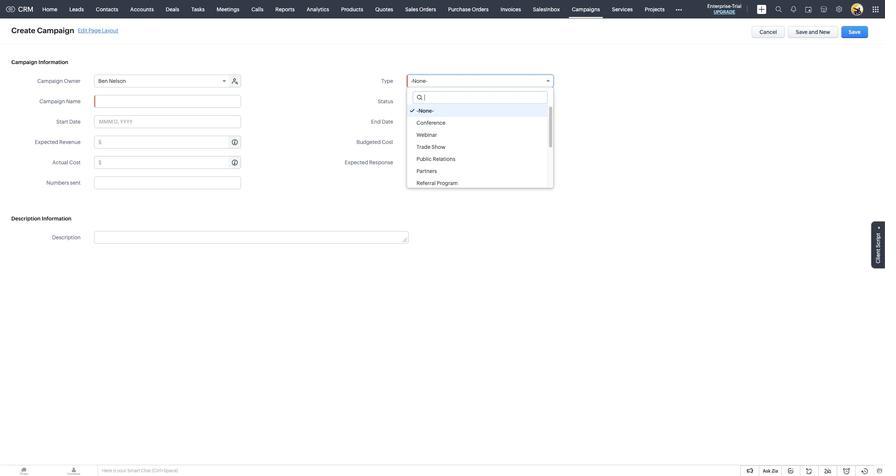 Task type: describe. For each thing, give the bounding box(es) containing it.
public relations
[[417, 156, 456, 162]]

upgrade
[[714, 9, 736, 15]]

public
[[417, 156, 432, 162]]

salesinbox link
[[527, 0, 566, 18]]

contacts
[[96, 6, 118, 12]]

sales orders link
[[400, 0, 442, 18]]

meetings link
[[211, 0, 246, 18]]

products link
[[335, 0, 369, 18]]

mmm d, yyyy text field for end date
[[407, 115, 554, 128]]

Other Modules field
[[671, 3, 687, 15]]

list box containing -none-
[[407, 105, 554, 189]]

sent
[[70, 180, 81, 186]]

quotes
[[376, 6, 393, 12]]

and
[[809, 29, 819, 35]]

nelson
[[109, 78, 126, 84]]

accounts
[[130, 6, 154, 12]]

mmm d, yyyy text field for start date
[[94, 115, 241, 128]]

save button
[[842, 26, 869, 38]]

create menu image
[[758, 5, 767, 14]]

here
[[102, 468, 112, 473]]

program
[[437, 180, 458, 186]]

none- inside field
[[413, 78, 428, 84]]

layout
[[102, 27, 118, 33]]

leads
[[69, 6, 84, 12]]

description information
[[11, 216, 71, 222]]

tasks link
[[185, 0, 211, 18]]

expected for expected response
[[345, 159, 368, 165]]

signals image
[[791, 6, 797, 12]]

save and new button
[[788, 26, 839, 38]]

edit
[[78, 27, 87, 33]]

accounts link
[[124, 0, 160, 18]]

expected response
[[345, 159, 393, 165]]

start date
[[56, 119, 81, 125]]

invoices link
[[495, 0, 527, 18]]

quotes link
[[369, 0, 400, 18]]

here is your smart chat (ctrl+space)
[[102, 468, 178, 473]]

relations
[[433, 156, 456, 162]]

date for end date
[[382, 119, 393, 125]]

orders for purchase orders
[[472, 6, 489, 12]]

smart
[[128, 468, 140, 473]]

calls
[[252, 6, 264, 12]]

type
[[382, 78, 393, 84]]

webinar
[[417, 132, 437, 138]]

trial
[[733, 3, 742, 9]]

status
[[378, 98, 393, 104]]

trade show option
[[407, 141, 548, 153]]

home link
[[36, 0, 63, 18]]

name
[[66, 98, 81, 104]]

contacts link
[[90, 0, 124, 18]]

projects
[[645, 6, 665, 12]]

numbers sent
[[46, 180, 81, 186]]

ask
[[763, 468, 771, 474]]

cost for budgeted cost
[[382, 139, 393, 145]]

enterprise-trial upgrade
[[708, 3, 742, 15]]

is
[[113, 468, 116, 473]]

search element
[[772, 0, 787, 18]]

crm
[[18, 5, 33, 13]]

reports
[[276, 6, 295, 12]]

sales
[[406, 6, 418, 12]]

chat
[[141, 468, 151, 473]]

campaigns link
[[566, 0, 606, 18]]

- inside field
[[411, 78, 413, 84]]

ben
[[98, 78, 108, 84]]

deals link
[[160, 0, 185, 18]]

-none- inside option
[[417, 108, 434, 114]]

owner
[[64, 78, 81, 84]]

leads link
[[63, 0, 90, 18]]

public relations option
[[407, 153, 548, 165]]

invoices
[[501, 6, 521, 12]]

trade show
[[417, 144, 446, 150]]

information for description information
[[42, 216, 71, 222]]

none- inside option
[[419, 108, 434, 114]]

contacts image
[[50, 465, 98, 476]]

campaign information
[[11, 59, 68, 65]]

client
[[876, 249, 882, 263]]

profile element
[[847, 0, 868, 18]]

campaigns
[[572, 6, 600, 12]]

edit page layout link
[[78, 27, 118, 33]]

expected revenue
[[35, 139, 81, 145]]

purchase orders
[[448, 6, 489, 12]]

start
[[56, 119, 68, 125]]

campaign for campaign name
[[39, 98, 65, 104]]

create campaign edit page layout
[[11, 26, 118, 35]]

create menu element
[[753, 0, 772, 18]]

script
[[876, 233, 882, 248]]

cancel button
[[752, 26, 785, 38]]



Task type: locate. For each thing, give the bounding box(es) containing it.
orders
[[420, 6, 436, 12], [472, 6, 489, 12]]

campaign down create
[[11, 59, 37, 65]]

reports link
[[270, 0, 301, 18]]

cost right budgeted
[[382, 139, 393, 145]]

ben nelson
[[98, 78, 126, 84]]

campaign down home
[[37, 26, 74, 35]]

campaign owner
[[37, 78, 81, 84]]

orders right the purchase
[[472, 6, 489, 12]]

-None- field
[[407, 75, 554, 87]]

2 save from the left
[[849, 29, 861, 35]]

partners option
[[407, 165, 548, 177]]

1 vertical spatial -
[[417, 108, 419, 114]]

end date
[[371, 119, 393, 125]]

1 horizontal spatial -
[[417, 108, 419, 114]]

enterprise-
[[708, 3, 733, 9]]

1 horizontal spatial save
[[849, 29, 861, 35]]

1 vertical spatial cost
[[69, 159, 81, 165]]

1 vertical spatial none-
[[419, 108, 434, 114]]

purchase
[[448, 6, 471, 12]]

projects link
[[639, 0, 671, 18]]

expected for expected revenue
[[35, 139, 58, 145]]

$ right revenue
[[98, 139, 102, 145]]

trade
[[417, 144, 431, 150]]

description
[[11, 216, 41, 222], [52, 234, 81, 240]]

webinar option
[[407, 129, 548, 141]]

analytics link
[[301, 0, 335, 18]]

$ right the actual cost
[[98, 159, 102, 165]]

1 vertical spatial expected
[[345, 159, 368, 165]]

1 horizontal spatial date
[[382, 119, 393, 125]]

services link
[[606, 0, 639, 18]]

0 vertical spatial expected
[[35, 139, 58, 145]]

new
[[820, 29, 831, 35]]

search image
[[776, 6, 782, 12]]

1 vertical spatial description
[[52, 234, 81, 240]]

expected down budgeted
[[345, 159, 368, 165]]

meetings
[[217, 6, 240, 12]]

1 vertical spatial -none-
[[417, 108, 434, 114]]

expected left revenue
[[35, 139, 58, 145]]

calls link
[[246, 0, 270, 18]]

create
[[11, 26, 35, 35]]

save down profile element
[[849, 29, 861, 35]]

save left and
[[796, 29, 808, 35]]

0 horizontal spatial cost
[[69, 159, 81, 165]]

-none- right type
[[411, 78, 428, 84]]

description for description
[[52, 234, 81, 240]]

cost for actual cost
[[69, 159, 81, 165]]

-none- up "conference"
[[417, 108, 434, 114]]

end
[[371, 119, 381, 125]]

campaign down campaign information
[[37, 78, 63, 84]]

date for start date
[[69, 119, 81, 125]]

salesinbox
[[533, 6, 560, 12]]

0 horizontal spatial mmm d, yyyy text field
[[94, 115, 241, 128]]

cost right the actual
[[69, 159, 81, 165]]

$ for cost
[[98, 159, 102, 165]]

referral program
[[417, 180, 458, 186]]

1 $ from the top
[[98, 139, 102, 145]]

campaign for campaign information
[[11, 59, 37, 65]]

- inside option
[[417, 108, 419, 114]]

calendar image
[[806, 6, 812, 12]]

sales orders
[[406, 6, 436, 12]]

2 $ from the top
[[98, 159, 102, 165]]

$ for revenue
[[98, 139, 102, 145]]

information down numbers
[[42, 216, 71, 222]]

conference option
[[407, 117, 548, 129]]

none- right type
[[413, 78, 428, 84]]

0 vertical spatial cost
[[382, 139, 393, 145]]

referral program option
[[407, 177, 548, 189]]

numbers
[[46, 180, 69, 186]]

campaign for campaign owner
[[37, 78, 63, 84]]

client script
[[876, 233, 882, 263]]

0 vertical spatial -
[[411, 78, 413, 84]]

0 vertical spatial none-
[[413, 78, 428, 84]]

$
[[98, 139, 102, 145], [98, 159, 102, 165]]

-
[[411, 78, 413, 84], [417, 108, 419, 114]]

campaign left name
[[39, 98, 65, 104]]

purchase orders link
[[442, 0, 495, 18]]

(ctrl+space)
[[152, 468, 178, 473]]

budgeted
[[357, 139, 381, 145]]

None text field
[[413, 92, 548, 104], [416, 136, 554, 148], [94, 176, 241, 189], [95, 231, 409, 243], [413, 92, 548, 104], [416, 136, 554, 148], [94, 176, 241, 189], [95, 231, 409, 243]]

1 horizontal spatial orders
[[472, 6, 489, 12]]

1 orders from the left
[[420, 6, 436, 12]]

actual cost
[[52, 159, 81, 165]]

cost
[[382, 139, 393, 145], [69, 159, 81, 165]]

0 vertical spatial -none-
[[411, 78, 428, 84]]

0 horizontal spatial save
[[796, 29, 808, 35]]

response
[[369, 159, 393, 165]]

0 vertical spatial description
[[11, 216, 41, 222]]

- right type
[[411, 78, 413, 84]]

referral
[[417, 180, 436, 186]]

0 horizontal spatial date
[[69, 119, 81, 125]]

ask zia
[[763, 468, 779, 474]]

page
[[89, 27, 101, 33]]

-none- option
[[407, 105, 548, 117]]

deals
[[166, 6, 179, 12]]

MMM D, YYYY text field
[[94, 115, 241, 128], [407, 115, 554, 128]]

analytics
[[307, 6, 329, 12]]

profile image
[[852, 3, 864, 15]]

0 vertical spatial $
[[98, 139, 102, 145]]

zia
[[772, 468, 779, 474]]

signals element
[[787, 0, 801, 18]]

information for campaign information
[[39, 59, 68, 65]]

1 date from the left
[[69, 119, 81, 125]]

list box
[[407, 105, 554, 189]]

orders right sales on the left top of the page
[[420, 6, 436, 12]]

1 horizontal spatial cost
[[382, 139, 393, 145]]

1 vertical spatial $
[[98, 159, 102, 165]]

2 mmm d, yyyy text field from the left
[[407, 115, 554, 128]]

0 horizontal spatial description
[[11, 216, 41, 222]]

-none- inside field
[[411, 78, 428, 84]]

none- up "conference"
[[419, 108, 434, 114]]

conference
[[417, 120, 446, 126]]

None text field
[[94, 95, 241, 108], [103, 136, 241, 148], [407, 156, 554, 169], [103, 156, 241, 168], [94, 95, 241, 108], [103, 136, 241, 148], [407, 156, 554, 169], [103, 156, 241, 168]]

2 orders from the left
[[472, 6, 489, 12]]

0 horizontal spatial -
[[411, 78, 413, 84]]

products
[[341, 6, 363, 12]]

campaign name
[[39, 98, 81, 104]]

tasks
[[191, 6, 205, 12]]

chats image
[[0, 465, 47, 476]]

0 vertical spatial information
[[39, 59, 68, 65]]

1 horizontal spatial mmm d, yyyy text field
[[407, 115, 554, 128]]

home
[[42, 6, 57, 12]]

1 horizontal spatial description
[[52, 234, 81, 240]]

0 horizontal spatial expected
[[35, 139, 58, 145]]

Ben Nelson field
[[95, 75, 230, 87]]

save
[[796, 29, 808, 35], [849, 29, 861, 35]]

orders for sales orders
[[420, 6, 436, 12]]

1 mmm d, yyyy text field from the left
[[94, 115, 241, 128]]

description for description information
[[11, 216, 41, 222]]

date
[[69, 119, 81, 125], [382, 119, 393, 125]]

expected
[[35, 139, 58, 145], [345, 159, 368, 165]]

0 horizontal spatial orders
[[420, 6, 436, 12]]

- up "conference"
[[417, 108, 419, 114]]

1 save from the left
[[796, 29, 808, 35]]

1 vertical spatial information
[[42, 216, 71, 222]]

actual
[[52, 159, 68, 165]]

services
[[612, 6, 633, 12]]

-none-
[[411, 78, 428, 84], [417, 108, 434, 114]]

your
[[117, 468, 127, 473]]

budgeted cost
[[357, 139, 393, 145]]

revenue
[[59, 139, 81, 145]]

information up campaign owner
[[39, 59, 68, 65]]

none-
[[413, 78, 428, 84], [419, 108, 434, 114]]

crm link
[[6, 5, 33, 13]]

save for save
[[849, 29, 861, 35]]

information
[[39, 59, 68, 65], [42, 216, 71, 222]]

save for save and new
[[796, 29, 808, 35]]

1 horizontal spatial expected
[[345, 159, 368, 165]]

2 date from the left
[[382, 119, 393, 125]]

cancel
[[760, 29, 778, 35]]

date right 'end'
[[382, 119, 393, 125]]

date right start
[[69, 119, 81, 125]]



Task type: vqa. For each thing, say whether or not it's contained in the screenshot.
'Meetings'
yes



